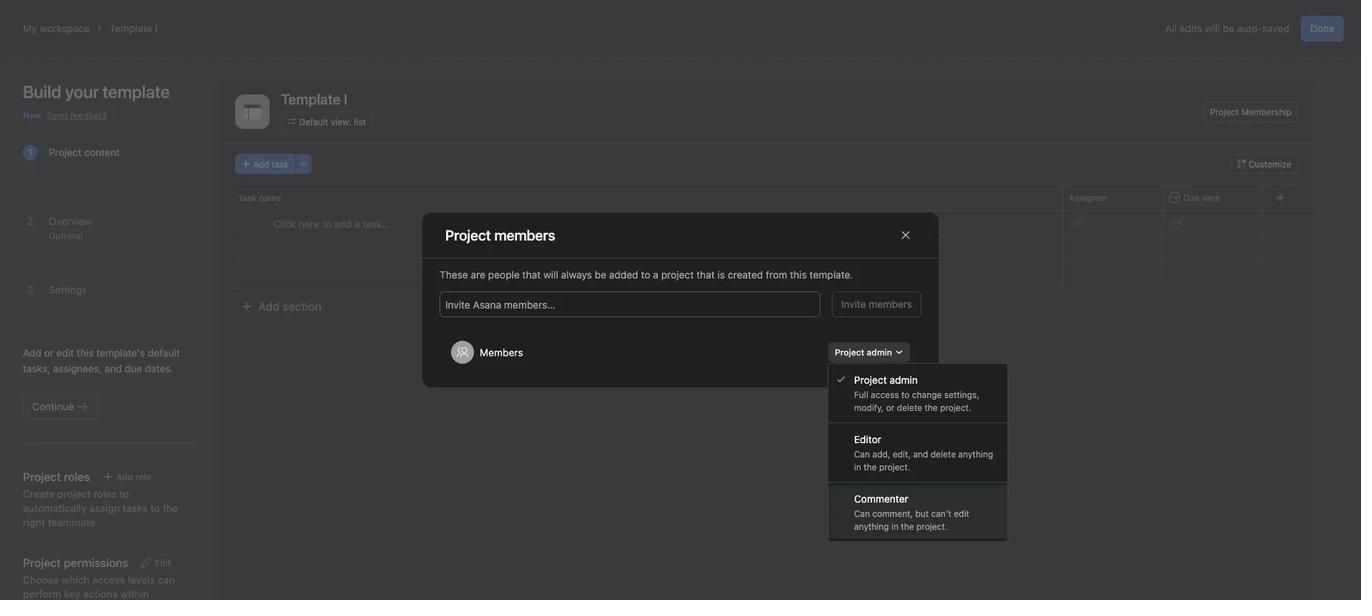 Task type: describe. For each thing, give the bounding box(es) containing it.
in for editor
[[854, 463, 861, 473]]

settings
[[49, 284, 87, 296]]

assignees,
[[53, 363, 102, 375]]

perform
[[23, 589, 61, 601]]

can't
[[931, 509, 952, 519]]

project for project admin
[[835, 348, 864, 358]]

overview optional
[[49, 216, 92, 241]]

editor can add, edit, and delete anything in the project.
[[854, 434, 993, 473]]

the for commenter can comment, but can't edit anything in the project.
[[901, 522, 914, 532]]

list
[[354, 117, 366, 127]]

will inside "project members" dialog
[[543, 269, 558, 281]]

overview button
[[49, 216, 92, 227]]

due
[[125, 363, 142, 375]]

tasks
[[123, 503, 148, 515]]

add section button
[[235, 294, 327, 320]]

comment,
[[872, 509, 913, 519]]

i
[[155, 23, 157, 34]]

project admin button
[[828, 343, 910, 363]]

project membership
[[1210, 107, 1292, 117]]

members
[[480, 347, 523, 359]]

add role button
[[96, 468, 158, 488]]

overview
[[49, 216, 92, 227]]

the inside project admin full access to change settings, modify, or delete the project.
[[925, 403, 938, 413]]

delete inside editor can add, edit, and delete anything in the project.
[[931, 450, 956, 460]]

project. for commenter
[[917, 522, 948, 532]]

dates.
[[145, 363, 173, 375]]

project inside dialog
[[661, 269, 694, 281]]

anything for editor
[[958, 450, 993, 460]]

full
[[854, 390, 868, 400]]

task
[[272, 159, 289, 169]]

actions
[[83, 589, 118, 601]]

Invite Asana members… text field
[[445, 296, 566, 313]]

name
[[259, 193, 281, 203]]

members
[[869, 299, 912, 311]]

feedback
[[70, 110, 108, 120]]

continue button
[[23, 394, 98, 420]]

workspace
[[40, 23, 90, 34]]

project for project content
[[49, 147, 82, 158]]

membership
[[1241, 107, 1292, 117]]

levels
[[128, 575, 155, 587]]

change
[[912, 390, 942, 400]]

right teammate
[[23, 517, 95, 529]]

choose which access levels can perform key actions withi
[[23, 575, 175, 601]]

close this dialog image
[[900, 230, 912, 241]]

template i
[[281, 90, 348, 107]]

default
[[299, 117, 328, 127]]

add,
[[872, 450, 890, 460]]

1 that from the left
[[522, 269, 541, 281]]

project content
[[49, 147, 120, 158]]

project admin
[[835, 348, 892, 358]]

edits
[[1180, 23, 1202, 34]]

invite members button
[[832, 292, 922, 318]]

add or edit this template's default tasks, assignees, and due dates.
[[23, 347, 180, 375]]

default
[[148, 347, 180, 359]]

to right tasks
[[150, 503, 160, 515]]

be inside "project members" dialog
[[595, 269, 606, 281]]

which
[[62, 575, 90, 587]]

project content button
[[49, 147, 120, 158]]

2
[[27, 216, 33, 227]]

or inside add or edit this template's default tasks, assignees, and due dates.
[[44, 347, 54, 359]]

task
[[238, 193, 257, 203]]

template.
[[810, 269, 853, 281]]

created
[[728, 269, 763, 281]]

anything for commenter
[[854, 522, 889, 532]]

add for add role
[[116, 473, 133, 483]]

0 vertical spatial will
[[1205, 23, 1220, 34]]

to inside project admin full access to change settings, modify, or delete the project.
[[901, 390, 910, 400]]

edit inside commenter can comment, but can't edit anything in the project.
[[954, 509, 969, 519]]

the for editor can add, edit, and delete anything in the project.
[[864, 463, 877, 473]]

automatically
[[23, 503, 87, 515]]

2 row from the top
[[218, 211, 1315, 237]]

done
[[1310, 23, 1335, 34]]

4 row from the top
[[218, 262, 1315, 289]]

always
[[561, 269, 592, 281]]

access inside the choose which access levels can perform key actions withi
[[92, 575, 125, 587]]

default view: list
[[299, 117, 366, 127]]

done button
[[1301, 16, 1344, 42]]

key
[[64, 589, 80, 601]]

add role
[[116, 473, 151, 483]]

project members
[[445, 227, 555, 244]]

people
[[488, 269, 520, 281]]

send feedback link
[[47, 109, 108, 122]]

choose
[[23, 575, 59, 587]]

continue
[[32, 401, 74, 413]]

to down add role button
[[119, 489, 129, 501]]



Task type: vqa. For each thing, say whether or not it's contained in the screenshot.
Add Section BUTTON
yes



Task type: locate. For each thing, give the bounding box(es) containing it.
1 vertical spatial this
[[77, 347, 94, 359]]

project roles
[[23, 471, 90, 484]]

template image
[[244, 103, 261, 120]]

admin
[[867, 348, 892, 358], [890, 375, 918, 387]]

admin inside dropdown button
[[867, 348, 892, 358]]

project for project membership
[[1210, 107, 1239, 117]]

0 vertical spatial project.
[[940, 403, 971, 413]]

new
[[23, 110, 41, 120]]

create project roles to automatically assign tasks to the right teammate
[[23, 489, 178, 529]]

delete right edit, at the bottom of the page
[[931, 450, 956, 460]]

or inside project admin full access to change settings, modify, or delete the project.
[[886, 403, 895, 413]]

create
[[23, 489, 55, 501]]

2 can from the top
[[854, 509, 870, 519]]

1 horizontal spatial project
[[661, 269, 694, 281]]

anything inside commenter can comment, but can't edit anything in the project.
[[854, 522, 889, 532]]

project inside 'button'
[[1210, 107, 1239, 117]]

build
[[23, 82, 61, 102]]

0 vertical spatial be
[[1223, 23, 1234, 34]]

0 vertical spatial admin
[[867, 348, 892, 358]]

row containing task name
[[218, 184, 1315, 211]]

optional
[[49, 231, 83, 241]]

0 horizontal spatial access
[[92, 575, 125, 587]]

edit button
[[134, 554, 177, 574]]

1 horizontal spatial this
[[790, 269, 807, 281]]

this inside "project members" dialog
[[790, 269, 807, 281]]

project inside create project roles to automatically assign tasks to the right teammate
[[57, 489, 91, 501]]

project
[[661, 269, 694, 281], [57, 489, 91, 501]]

1 horizontal spatial anything
[[958, 450, 993, 460]]

3
[[27, 284, 33, 296]]

default view: list button
[[281, 112, 372, 132]]

build your template
[[23, 82, 170, 102]]

project. down can't
[[917, 522, 948, 532]]

add task
[[253, 159, 289, 169]]

modify,
[[854, 403, 884, 413]]

task name
[[238, 193, 281, 203]]

project admin full access to change settings, modify, or delete the project.
[[854, 375, 979, 413]]

1 vertical spatial project.
[[879, 463, 910, 473]]

edit,
[[893, 450, 911, 460]]

in inside commenter can comment, but can't edit anything in the project.
[[891, 522, 899, 532]]

commenter
[[854, 494, 908, 506]]

add
[[253, 159, 269, 169], [258, 300, 280, 314], [23, 347, 41, 359], [116, 473, 133, 483]]

add left role
[[116, 473, 133, 483]]

add for add task
[[253, 159, 269, 169]]

1 horizontal spatial access
[[871, 390, 899, 400]]

roles
[[93, 489, 117, 501]]

in down comment,
[[891, 522, 899, 532]]

be left "auto-"
[[1223, 23, 1234, 34]]

the for create project roles to automatically assign tasks to the right teammate
[[163, 503, 178, 515]]

0 vertical spatial or
[[44, 347, 54, 359]]

2 that from the left
[[697, 269, 715, 281]]

the down the add,
[[864, 463, 877, 473]]

in down editor
[[854, 463, 861, 473]]

my workspace link
[[23, 23, 90, 34]]

0 horizontal spatial this
[[77, 347, 94, 359]]

delete down "change"
[[897, 403, 922, 413]]

add for add or edit this template's default tasks, assignees, and due dates.
[[23, 347, 41, 359]]

admin inside project admin full access to change settings, modify, or delete the project.
[[890, 375, 918, 387]]

can for editor
[[854, 450, 870, 460]]

add up tasks,
[[23, 347, 41, 359]]

1 vertical spatial can
[[854, 509, 870, 519]]

send
[[47, 110, 68, 120]]

admin up full
[[867, 348, 892, 358]]

1 horizontal spatial and
[[913, 450, 928, 460]]

all edits will be auto-saved
[[1166, 23, 1289, 34]]

the down "change"
[[925, 403, 938, 413]]

project. inside project admin full access to change settings, modify, or delete the project.
[[940, 403, 971, 413]]

your template
[[65, 82, 170, 102]]

template i
[[110, 23, 157, 34]]

add left the "section"
[[258, 300, 280, 314]]

edit inside add or edit this template's default tasks, assignees, and due dates.
[[56, 347, 74, 359]]

will left always
[[543, 269, 558, 281]]

edit right can't
[[954, 509, 969, 519]]

0 horizontal spatial that
[[522, 269, 541, 281]]

anything inside editor can add, edit, and delete anything in the project.
[[958, 450, 993, 460]]

anything down settings,
[[958, 450, 993, 460]]

0 vertical spatial can
[[854, 450, 870, 460]]

project right a
[[661, 269, 694, 281]]

and inside editor can add, edit, and delete anything in the project.
[[913, 450, 928, 460]]

project. inside commenter can comment, but can't edit anything in the project.
[[917, 522, 948, 532]]

0 horizontal spatial will
[[543, 269, 558, 281]]

delete
[[897, 403, 922, 413], [931, 450, 956, 460]]

this up the assignees,
[[77, 347, 94, 359]]

add inside button
[[253, 159, 269, 169]]

can for commenter
[[854, 509, 870, 519]]

and right edit, at the bottom of the page
[[913, 450, 928, 460]]

the
[[925, 403, 938, 413], [864, 463, 877, 473], [163, 503, 178, 515], [901, 522, 914, 532]]

can inside editor can add, edit, and delete anything in the project.
[[854, 450, 870, 460]]

0 vertical spatial project
[[661, 269, 694, 281]]

1 vertical spatial and
[[913, 450, 928, 460]]

the inside commenter can comment, but can't edit anything in the project.
[[901, 522, 914, 532]]

0 horizontal spatial anything
[[854, 522, 889, 532]]

project inside dropdown button
[[835, 348, 864, 358]]

add inside add or edit this template's default tasks, assignees, and due dates.
[[23, 347, 41, 359]]

or up tasks,
[[44, 347, 54, 359]]

new send feedback
[[23, 110, 108, 120]]

tasks,
[[23, 363, 50, 375]]

saved
[[1262, 23, 1289, 34]]

can
[[854, 450, 870, 460], [854, 509, 870, 519]]

project. for editor
[[879, 463, 910, 473]]

1 horizontal spatial that
[[697, 269, 715, 281]]

1 horizontal spatial will
[[1205, 23, 1220, 34]]

the down comment,
[[901, 522, 914, 532]]

added
[[609, 269, 638, 281]]

row
[[218, 184, 1315, 211], [218, 211, 1315, 237], [218, 237, 1315, 263], [218, 262, 1315, 289]]

due date
[[1183, 193, 1220, 203]]

0 horizontal spatial delete
[[897, 403, 922, 413]]

delete inside project admin full access to change settings, modify, or delete the project.
[[897, 403, 922, 413]]

2 vertical spatial project.
[[917, 522, 948, 532]]

all
[[1166, 23, 1177, 34]]

in inside editor can add, edit, and delete anything in the project.
[[854, 463, 861, 473]]

section
[[282, 300, 322, 314]]

project up automatically
[[57, 489, 91, 501]]

0 vertical spatial in
[[854, 463, 861, 473]]

1 vertical spatial access
[[92, 575, 125, 587]]

that
[[522, 269, 541, 281], [697, 269, 715, 281]]

this inside add or edit this template's default tasks, assignees, and due dates.
[[77, 347, 94, 359]]

project. down edit, at the bottom of the page
[[879, 463, 910, 473]]

can down commenter
[[854, 509, 870, 519]]

1 vertical spatial or
[[886, 403, 895, 413]]

1 2 3
[[27, 147, 33, 296]]

0 vertical spatial and
[[105, 363, 122, 375]]

the right tasks
[[163, 503, 178, 515]]

or right modify,
[[886, 403, 895, 413]]

in for commenter
[[891, 522, 899, 532]]

1
[[28, 147, 32, 158]]

0 vertical spatial this
[[790, 269, 807, 281]]

can
[[158, 575, 175, 587]]

this
[[790, 269, 807, 281], [77, 347, 94, 359]]

project membership button
[[1204, 102, 1298, 122]]

due
[[1183, 193, 1200, 203]]

admin for project admin full access to change settings, modify, or delete the project.
[[890, 375, 918, 387]]

to inside "project members" dialog
[[641, 269, 650, 281]]

1 vertical spatial delete
[[931, 450, 956, 460]]

to left "change"
[[901, 390, 910, 400]]

3 row from the top
[[218, 237, 1315, 263]]

1 vertical spatial in
[[891, 522, 899, 532]]

are
[[471, 269, 485, 281]]

1 horizontal spatial edit
[[954, 509, 969, 519]]

view:
[[331, 117, 352, 127]]

to
[[641, 269, 650, 281], [901, 390, 910, 400], [119, 489, 129, 501], [150, 503, 160, 515]]

project members dialog
[[422, 213, 939, 388]]

add section
[[258, 300, 322, 314]]

invite members
[[841, 299, 912, 311]]

that left is
[[697, 269, 715, 281]]

project. down settings,
[[940, 403, 971, 413]]

and down template's
[[105, 363, 122, 375]]

1 vertical spatial anything
[[854, 522, 889, 532]]

1 vertical spatial edit
[[954, 509, 969, 519]]

0 vertical spatial access
[[871, 390, 899, 400]]

my
[[23, 23, 37, 34]]

anything down comment,
[[854, 522, 889, 532]]

can down editor
[[854, 450, 870, 460]]

is
[[718, 269, 725, 281]]

admin up "change"
[[890, 375, 918, 387]]

0 horizontal spatial in
[[854, 463, 861, 473]]

0 horizontal spatial and
[[105, 363, 122, 375]]

or
[[44, 347, 54, 359], [886, 403, 895, 413]]

1 horizontal spatial or
[[886, 403, 895, 413]]

1 horizontal spatial in
[[891, 522, 899, 532]]

1 vertical spatial admin
[[890, 375, 918, 387]]

1 row from the top
[[218, 184, 1315, 211]]

these
[[440, 269, 468, 281]]

settings,
[[944, 390, 979, 400]]

will right edits
[[1205, 23, 1220, 34]]

0 horizontal spatial be
[[595, 269, 606, 281]]

admin for project admin
[[867, 348, 892, 358]]

in
[[854, 463, 861, 473], [891, 522, 899, 532]]

add task button
[[235, 154, 295, 174]]

to left a
[[641, 269, 650, 281]]

the inside create project roles to automatically assign tasks to the right teammate
[[163, 503, 178, 515]]

settings button
[[49, 284, 87, 296]]

and
[[105, 363, 122, 375], [913, 450, 928, 460]]

editor
[[854, 434, 881, 446]]

but
[[915, 509, 929, 519]]

add for add section
[[258, 300, 280, 314]]

invite
[[841, 299, 866, 311]]

access up modify,
[[871, 390, 899, 400]]

commenter can comment, but can't edit anything in the project.
[[854, 494, 969, 532]]

can inside commenter can comment, but can't edit anything in the project.
[[854, 509, 870, 519]]

be left added
[[595, 269, 606, 281]]

1 horizontal spatial be
[[1223, 23, 1234, 34]]

0 vertical spatial edit
[[56, 347, 74, 359]]

date
[[1202, 193, 1220, 203]]

access inside project admin full access to change settings, modify, or delete the project.
[[871, 390, 899, 400]]

project inside project admin full access to change settings, modify, or delete the project.
[[854, 375, 887, 387]]

and inside add or edit this template's default tasks, assignees, and due dates.
[[105, 363, 122, 375]]

assign
[[89, 503, 120, 515]]

1 can from the top
[[854, 450, 870, 460]]

add left task
[[253, 159, 269, 169]]

the inside editor can add, edit, and delete anything in the project.
[[864, 463, 877, 473]]

1 vertical spatial will
[[543, 269, 558, 281]]

0 horizontal spatial or
[[44, 347, 54, 359]]

project. inside editor can add, edit, and delete anything in the project.
[[879, 463, 910, 473]]

that right people
[[522, 269, 541, 281]]

0 vertical spatial anything
[[958, 450, 993, 460]]

template's
[[96, 347, 145, 359]]

1 horizontal spatial delete
[[931, 450, 956, 460]]

0 vertical spatial delete
[[897, 403, 922, 413]]

0 horizontal spatial edit
[[56, 347, 74, 359]]

access up actions
[[92, 575, 125, 587]]

1 vertical spatial be
[[595, 269, 606, 281]]

1 vertical spatial project
[[57, 489, 91, 501]]

0 horizontal spatial project
[[57, 489, 91, 501]]

these are people that will always be added to a project that is created from this template.
[[440, 269, 853, 281]]

this right from
[[790, 269, 807, 281]]

edit up the assignees,
[[56, 347, 74, 359]]

template
[[110, 23, 152, 34]]



